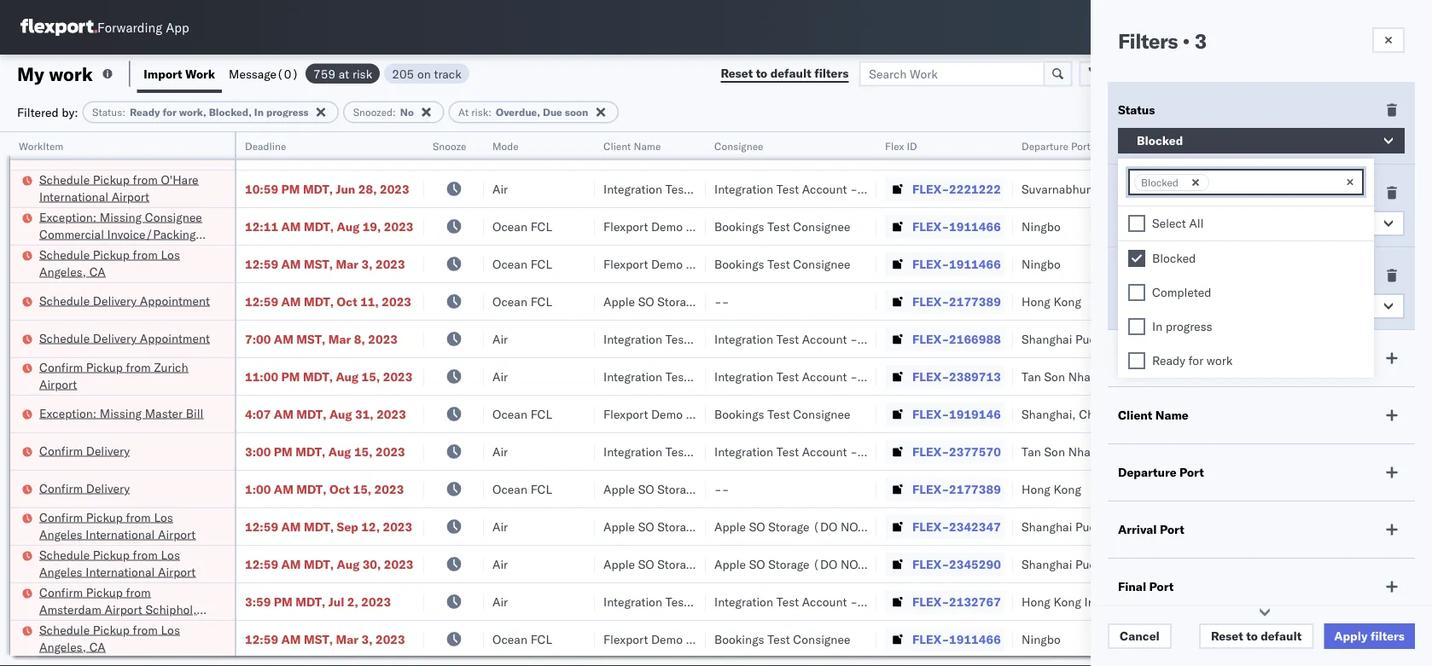 Task type: describe. For each thing, give the bounding box(es) containing it.
2 confirm from the top
[[39, 443, 83, 458]]

los for "confirm pickup from los angeles international airport" button
[[154, 510, 173, 525]]

storage for 1:00 am mdt, oct 15, 2023
[[657, 482, 699, 497]]

aug for 12:59 am mdt, aug 30, 2023
[[337, 557, 360, 572]]

to for reset to default filters
[[756, 66, 767, 81]]

1 schedule pickup from los angeles, ca from the top
[[39, 247, 180, 279]]

(0)
[[277, 66, 299, 81]]

1 demo from the top
[[651, 219, 683, 234]]

my work
[[17, 62, 93, 85]]

storage for 12:59 am mdt, oct 11, 2023
[[657, 294, 699, 309]]

2 schedule from the top
[[39, 247, 90, 262]]

confirm delivery for 1:00
[[39, 481, 130, 496]]

status : ready for work, blocked, in progress
[[92, 106, 309, 119]]

1 horizontal spatial in
[[1152, 319, 1163, 334]]

cancel button
[[1108, 624, 1172, 650]]

exception: missing consignee commercial invoice/packing list
[[39, 210, 202, 259]]

snoozed for snoozed
[[1118, 268, 1166, 283]]

10:59 pm mdt, jun 28, 2023
[[245, 181, 409, 196]]

flex-2389713
[[912, 369, 1001, 384]]

aug for 12:11 am mdt, aug 19, 2023
[[337, 219, 360, 234]]

international inside schedule pickup from los angeles international airport
[[86, 565, 155, 580]]

3 : from the left
[[488, 106, 492, 119]]

mst, for schedule delivery appointment link corresponding to 7:00 am mst, mar 8, 2023
[[296, 332, 326, 347]]

4 ocean fcl from the top
[[492, 407, 552, 422]]

flex id
[[885, 140, 917, 152]]

delivery down exception: missing consignee commercial invoice/packing list
[[93, 293, 137, 308]]

schedule delivery appointment button for 12:59 am mdt, oct 11, 2023
[[39, 292, 210, 311]]

snoozed : no
[[353, 106, 414, 119]]

15, for 11:00 pm mdt, aug 15, 2023
[[362, 369, 380, 384]]

1 schedule pickup from los angeles, ca link from the top
[[39, 246, 213, 280]]

1 12:59 am mst, mar 3, 2023 from the top
[[245, 256, 405, 271]]

am right "12:11"
[[281, 219, 301, 234]]

filters • 3
[[1118, 28, 1207, 54]]

blocked inside blocked button
[[1137, 133, 1183, 148]]

port up arrival port
[[1180, 465, 1204, 480]]

angeles for confirm pickup from los angeles international airport
[[39, 527, 82, 542]]

upload proof of delivery button
[[39, 142, 171, 161]]

from for confirm pickup from los angeles international airport link
[[126, 510, 151, 525]]

integration test account - swarovski
[[714, 181, 915, 196]]

flex id button
[[877, 136, 996, 153]]

integration for flex-2166988
[[714, 332, 773, 347]]

karl for flex-2132767
[[861, 594, 883, 609]]

blocked button
[[1118, 128, 1405, 154]]

confirm for los
[[39, 510, 83, 525]]

2 angeles, from the top
[[39, 640, 86, 655]]

apply filters
[[1334, 629, 1405, 644]]

at risk : overdue, due soon
[[458, 106, 588, 119]]

numbers for mbl/mawb numbers
[[1367, 140, 1412, 152]]

2023 for confirm pickup from zurich airport link
[[383, 369, 413, 384]]

port right arrival
[[1160, 522, 1184, 537]]

12:11 am mdt, aug 19, 2023
[[245, 219, 414, 234]]

2
[[1137, 216, 1144, 231]]

2132767
[[949, 594, 1001, 609]]

upload proof of delivery
[[39, 143, 171, 158]]

1 vertical spatial client
[[1118, 408, 1152, 423]]

7 flex- from the top
[[912, 369, 949, 384]]

2023 for 12:59 am mdt, oct 11, 2023 schedule delivery appointment link
[[382, 294, 411, 309]]

8 flex- from the top
[[912, 407, 949, 422]]

mar for 2nd schedule pickup from los angeles, ca link
[[336, 632, 359, 647]]

3 fcl from the top
[[531, 294, 552, 309]]

apple so storage (do not use) for 12:59 am mdt, oct 11, 2023
[[603, 294, 787, 309]]

risk for at risk
[[1134, 185, 1156, 200]]

2 bookings from the top
[[714, 256, 764, 271]]

apple so storage (do not use) for 12:59 am mdt, aug 30, 2023
[[603, 557, 787, 572]]

mbl/mawb
[[1303, 140, 1365, 152]]

resize handle column header for deadline
[[404, 132, 424, 667]]

flex-2166988
[[912, 332, 1001, 347]]

from for schedule pickup from los angeles international airport link
[[133, 548, 158, 562]]

am up 12:59 am mdt, oct 11, 2023
[[281, 256, 301, 271]]

4:07 am mdt, aug 31, 2023
[[245, 407, 406, 422]]

12 flex- from the top
[[912, 557, 949, 572]]

filtered by:
[[17, 105, 78, 119]]

trading for cascade trading ltd.
[[764, 144, 805, 159]]

ocean fcl for 12:59 am mdt, oct 11, 2023 schedule delivery appointment link
[[492, 294, 552, 309]]

confirm pickup from zurich airport link
[[39, 359, 213, 393]]

12:59 for confirm pickup from los angeles international airport link
[[245, 519, 278, 534]]

1 vertical spatial departure
[[1118, 465, 1177, 480]]

os
[[1384, 21, 1400, 34]]

flex-2342347
[[912, 519, 1001, 534]]

forwarding app
[[97, 19, 189, 35]]

final
[[1118, 580, 1146, 594]]

3:00
[[245, 444, 271, 459]]

demu1232567 for 2nd schedule pickup from los angeles, ca link
[[1279, 632, 1366, 647]]

resize handle column header for consignee
[[856, 132, 877, 667]]

3 resize handle column header from the left
[[463, 132, 484, 667]]

1 schedule pickup from los angeles, ca button from the top
[[39, 246, 213, 282]]

3:00 pm mdt, aug 15, 2023
[[245, 444, 405, 459]]

my
[[17, 62, 44, 85]]

container numbers
[[1192, 133, 1238, 159]]

filters
[[1118, 28, 1178, 54]]

due
[[543, 106, 562, 119]]

6 ocean from the top
[[492, 482, 527, 497]]

aug for 4:07 am mdt, aug 31, 2023
[[329, 407, 352, 422]]

delivery up confirm pickup from los angeles international airport
[[86, 481, 130, 496]]

am right 7:00 at the left of the page
[[274, 332, 293, 347]]

confirm pickup from los angeles international airport button
[[39, 509, 213, 545]]

pickup down "amsterdam"
[[93, 623, 130, 638]]

2 ca from the top
[[89, 640, 106, 655]]

14 flex- from the top
[[912, 632, 949, 647]]

not for 12:59 am mdt, oct 11, 2023
[[730, 294, 753, 309]]

cascade trading ltd.
[[714, 144, 829, 159]]

overdue,
[[496, 106, 540, 119]]

0 horizontal spatial for
[[163, 106, 177, 119]]

am down 3:59 pm mdt, jul 2, 2023
[[281, 632, 301, 647]]

schedule pickup from los angeles international airport link
[[39, 547, 213, 581]]

use) for 12:59 am mdt, aug 30, 2023
[[757, 557, 787, 572]]

airport right arrival port
[[1192, 519, 1230, 534]]

1 flex- from the top
[[912, 144, 949, 159]]

2023 right 31,
[[377, 407, 406, 422]]

client name inside 'client name' button
[[603, 140, 661, 152]]

account for flex-2377570
[[802, 444, 847, 459]]

0 vertical spatial filters
[[814, 66, 849, 81]]

pm for 10:59
[[281, 181, 300, 196]]

international inside schedule pickup from o'hare international airport
[[39, 189, 108, 204]]

exception: missing master bill button
[[39, 405, 203, 424]]

mbl/mawb numbers button
[[1295, 136, 1432, 153]]

missing for consignee
[[100, 210, 142, 224]]

flex
[[885, 140, 904, 152]]

apply
[[1334, 629, 1368, 644]]

not for 12:59 am mdt, sep 12, 2023
[[730, 519, 753, 534]]

work inside list box
[[1207, 353, 1233, 368]]

2023 for the upload proof of delivery link
[[367, 144, 397, 159]]

select
[[1152, 216, 1186, 231]]

1 ca from the top
[[89, 264, 106, 279]]

track
[[434, 66, 462, 81]]

batch action
[[1337, 66, 1411, 81]]

air for 12:59 am mdt, sep 12, 2023
[[492, 519, 508, 534]]

schiphol,
[[145, 602, 197, 617]]

completed
[[1152, 285, 1211, 300]]

filtered
[[17, 105, 59, 119]]

apple so storage (do not use) for 12:59 am mdt, sep 12, 2023
[[603, 519, 787, 534]]

sep for 3,
[[328, 144, 350, 159]]

shanghai,
[[1022, 407, 1076, 422]]

6 flex- from the top
[[912, 332, 949, 347]]

2023 down 4:07 am mdt, aug 31, 2023
[[376, 444, 405, 459]]

delivery right of
[[127, 143, 171, 158]]

1 bicu1234565, demu1232567 from the top
[[1192, 218, 1366, 233]]

mdt, for 12:59 am mdt, sep 12, 2023
[[304, 519, 334, 534]]

from for 1st schedule pickup from los angeles, ca link
[[133, 247, 158, 262]]

7 ocean from the top
[[492, 632, 527, 647]]

flex-2177389 for 12:59 am mdt, oct 11, 2023
[[912, 294, 1001, 309]]

workitem
[[19, 140, 63, 152]]

schedule pickup from o'hare international airport link
[[39, 171, 213, 205]]

departure inside button
[[1022, 140, 1068, 152]]

message (0)
[[229, 66, 299, 81]]

2342347
[[949, 519, 1001, 534]]

lagerfeld for flex-2166988
[[886, 332, 937, 347]]

759
[[313, 66, 336, 81]]

11:00
[[245, 369, 278, 384]]

1 horizontal spatial name
[[1155, 408, 1189, 423]]

aug for 11:00 pm mdt, aug 15, 2023
[[336, 369, 359, 384]]

not for 1:00 am mdt, oct 15, 2023
[[730, 482, 753, 497]]

4 fcl from the top
[[531, 407, 552, 422]]

integration for flex-2221222
[[714, 181, 773, 196]]

mdt, for 3:00 pm mdt, aug 15, 2023
[[295, 444, 326, 459]]

consignee inside exception: missing consignee commercial invoice/packing list
[[145, 210, 202, 224]]

status for status : ready for work, blocked, in progress
[[92, 106, 122, 119]]

6 schedule from the top
[[39, 623, 90, 638]]

apple for 12:59 am mdt, aug 30, 2023
[[603, 557, 635, 572]]

1 ocean from the top
[[492, 144, 527, 159]]

airport up reset to default
[[1192, 557, 1230, 572]]

sep for 12,
[[337, 519, 358, 534]]

3 flexport from the top
[[603, 407, 648, 422]]

from for schedule pickup from o'hare international airport link
[[133, 172, 158, 187]]

4 bookings from the top
[[714, 632, 764, 647]]

forwarding app link
[[20, 19, 189, 36]]

mode button
[[484, 136, 578, 153]]

jun
[[336, 181, 355, 196]]

1:00
[[245, 482, 271, 497]]

2023 for schedule delivery appointment link corresponding to 7:00 am mst, mar 8, 2023
[[368, 332, 398, 347]]

apple for 1:00 am mdt, oct 15, 2023
[[603, 482, 635, 497]]

(do for 12:59 am mdt, aug 30, 2023
[[702, 557, 727, 572]]

13 flex- from the top
[[912, 594, 949, 609]]

am right 4:07
[[274, 407, 293, 422]]

schedule delivery appointment for 12:59 am mdt, oct 11, 2023
[[39, 293, 210, 308]]

reset to default filters button
[[710, 61, 859, 87]]

exception: missing master bill
[[39, 406, 203, 421]]

2023 up 12,
[[374, 482, 404, 497]]

container
[[1192, 133, 1238, 146]]

file
[[1141, 66, 1162, 81]]

8,
[[354, 332, 365, 347]]

port right the final
[[1149, 580, 1174, 594]]

am right 1:00
[[274, 482, 293, 497]]

3 flex- from the top
[[912, 219, 949, 234]]

11,
[[360, 294, 379, 309]]

pickup down 'commercial'
[[93, 247, 130, 262]]

2 bicu1234565, from the top
[[1192, 256, 1276, 271]]

schedule delivery appointment link for 12:59 am mdt, oct 11, 2023
[[39, 292, 210, 309]]

2023 for exception: missing consignee commercial invoice/packing list link
[[384, 219, 414, 234]]

cascade for cascade trading
[[603, 144, 650, 159]]

exception: missing master bill link
[[39, 405, 203, 422]]

2 vertical spatial blocked
[[1152, 251, 1196, 266]]

upload
[[39, 143, 78, 158]]

hong kong for 12:59 am mdt, oct 11, 2023
[[1022, 294, 1081, 309]]

commercial
[[39, 227, 104, 242]]

mode inside button
[[492, 140, 519, 152]]

1 vertical spatial for
[[1189, 353, 1204, 368]]

no inside button
[[1137, 299, 1153, 314]]

master
[[145, 406, 183, 421]]

3 ocean from the top
[[492, 256, 527, 271]]

storage for 12:59 am mdt, sep 12, 2023
[[657, 519, 699, 534]]

app
[[166, 19, 189, 35]]

1 vertical spatial blocked
[[1141, 176, 1179, 189]]

air for 3:00 pm mdt, aug 15, 2023
[[492, 444, 508, 459]]

not for 12:59 am mdt, aug 30, 2023
[[730, 557, 753, 572]]

am down 1:00 am mdt, oct 15, 2023
[[281, 519, 301, 534]]

amsterdam
[[39, 602, 101, 617]]

2389713
[[949, 369, 1001, 384]]

pickup for schedule pickup from los angeles international airport button at the left of page
[[93, 548, 130, 562]]

numbers for container numbers
[[1192, 146, 1235, 159]]

shanghai, china
[[1022, 407, 1111, 422]]

2377570
[[949, 444, 1001, 459]]

2023 for the confirm pickup from amsterdam airport schiphol, haarlemmermeer, netherlands 'link' at left bottom
[[361, 594, 391, 609]]

at for at risk : overdue, due soon
[[458, 106, 469, 119]]

reset to default
[[1211, 629, 1302, 644]]

proof
[[81, 143, 110, 158]]

ningbo for 2nd schedule pickup from los angeles, ca link
[[1022, 632, 1061, 647]]

1911466 for exception: missing consignee commercial invoice/packing list link
[[949, 219, 1001, 234]]

yantian
[[1022, 144, 1062, 159]]

5 ocean fcl from the top
[[492, 482, 552, 497]]

1 horizontal spatial filters
[[1371, 629, 1405, 644]]

0 vertical spatial progress
[[266, 106, 309, 119]]

3, for the upload proof of delivery link
[[353, 144, 364, 159]]

31,
[[355, 407, 374, 422]]

19,
[[362, 219, 381, 234]]

confirm for zurich
[[39, 360, 83, 375]]

airport up ready for work
[[1192, 332, 1230, 347]]

3 demo from the top
[[651, 407, 683, 422]]

11 flex- from the top
[[912, 519, 949, 534]]

oct for 15,
[[329, 482, 350, 497]]

4 demo from the top
[[651, 632, 683, 647]]

3 flexport demo consignee from the top
[[603, 407, 743, 422]]

air for 11:00 pm mdt, aug 15, 2023
[[492, 369, 508, 384]]

confirm pickup from los angeles international airport link
[[39, 509, 213, 543]]

2 bicu1234565, demu1232567 from the top
[[1192, 256, 1366, 271]]

1 bookings from the top
[[714, 219, 764, 234]]

28,
[[358, 181, 377, 196]]

resize handle column header for flex id
[[993, 132, 1013, 667]]

1 bicu1234565, from the top
[[1192, 218, 1276, 233]]

1 angeles, from the top
[[39, 264, 86, 279]]

10:59
[[245, 181, 278, 196]]

departure port inside button
[[1022, 140, 1090, 152]]

1 horizontal spatial client name
[[1118, 408, 1189, 423]]

am up 3:59 pm mdt, jul 2, 2023
[[281, 557, 301, 572]]

missing for master
[[100, 406, 142, 421]]

final port
[[1118, 580, 1174, 594]]

pm for 3:00
[[274, 444, 293, 459]]

pudong for flex-2345290
[[1075, 557, 1116, 572]]

1 vertical spatial mode
[[1118, 351, 1150, 366]]

1:00 am mdt, oct 15, 2023
[[245, 482, 404, 497]]

mdt, for 10:59 pm mdt, jun 28, 2023
[[303, 181, 333, 196]]

id
[[907, 140, 917, 152]]

mar for schedule delivery appointment link corresponding to 7:00 am mst, mar 8, 2023
[[328, 332, 351, 347]]

apple for 12:59 am mdt, sep 12, 2023
[[603, 519, 635, 534]]

gvcu5265864
[[1192, 294, 1276, 309]]

3:59 pm mdt, jul 2, 2023
[[245, 594, 391, 609]]

9 flex- from the top
[[912, 444, 949, 459]]

pickup for the confirm pickup from amsterdam airport schiphol, haarlemmermeer, netherlands 'button'
[[86, 585, 123, 600]]

deadline
[[245, 140, 286, 152]]

5 fcl from the top
[[531, 482, 552, 497]]

3, for 1st schedule pickup from los angeles, ca link
[[361, 256, 373, 271]]

0 horizontal spatial no
[[400, 106, 414, 119]]



Task type: locate. For each thing, give the bounding box(es) containing it.
15, down 31,
[[354, 444, 373, 459]]

12:59 am mst, mar 3, 2023 up 12:59 am mdt, oct 11, 2023
[[245, 256, 405, 271]]

2023 for schedule pickup from los angeles international airport link
[[384, 557, 414, 572]]

consignee
[[714, 140, 763, 152], [145, 210, 202, 224], [686, 219, 743, 234], [793, 219, 850, 234], [686, 256, 743, 271], [793, 256, 850, 271], [686, 407, 743, 422], [793, 407, 850, 422], [686, 632, 743, 647], [793, 632, 850, 647]]

pm for 3:59
[[274, 594, 293, 609]]

2 2177389 from the top
[[949, 482, 1001, 497]]

10 flex- from the top
[[912, 482, 949, 497]]

angeles up "amsterdam"
[[39, 565, 82, 580]]

from inside schedule pickup from o'hare international airport
[[133, 172, 158, 187]]

1 vertical spatial kong
[[1054, 482, 1081, 497]]

1 air from the top
[[492, 181, 508, 196]]

from inside confirm pickup from los angeles international airport
[[126, 510, 151, 525]]

os button
[[1372, 8, 1412, 47]]

2 schedule pickup from los angeles, ca link from the top
[[39, 622, 213, 656]]

integration for flex-2389713
[[714, 369, 773, 384]]

: up workitem button
[[122, 106, 125, 119]]

10 resize handle column header from the left
[[1401, 132, 1422, 667]]

0 vertical spatial work
[[49, 62, 93, 85]]

confirm pickup from amsterdam airport schiphol, haarlemmermeer, netherlands
[[39, 585, 206, 634]]

flex-1911466 for exception: missing consignee commercial invoice/packing list link
[[912, 219, 1001, 234]]

oct
[[337, 294, 357, 309], [329, 482, 350, 497]]

2 shanghai pudong international airport from the top
[[1022, 519, 1230, 534]]

1 horizontal spatial status
[[1118, 102, 1155, 117]]

2177389 up '2342347'
[[949, 482, 1001, 497]]

cancel
[[1120, 629, 1160, 644]]

4 flex- from the top
[[912, 256, 949, 271]]

2 vertical spatial bicu1234565, demu1232567
[[1192, 632, 1366, 647]]

schedule delivery appointment button down exception: missing consignee commercial invoice/packing list
[[39, 292, 210, 311]]

7:00
[[245, 332, 271, 347]]

departure up arrival port
[[1118, 465, 1177, 480]]

china
[[1079, 407, 1111, 422]]

1 vertical spatial confirm delivery button
[[39, 480, 130, 499]]

airport inside confirm pickup from amsterdam airport schiphol, haarlemmermeer, netherlands
[[105, 602, 142, 617]]

schedule delivery appointment for 7:00 am mst, mar 8, 2023
[[39, 331, 210, 346]]

departure right the 2124373
[[1022, 140, 1068, 152]]

flex-2177389 for 1:00 am mdt, oct 15, 2023
[[912, 482, 1001, 497]]

shanghai
[[1022, 332, 1072, 347], [1022, 519, 1072, 534], [1022, 557, 1072, 572]]

ready inside list box
[[1152, 353, 1186, 368]]

in down completed on the right
[[1152, 319, 1163, 334]]

1 vertical spatial 12:59 am mst, mar 3, 2023
[[245, 632, 405, 647]]

delivery up confirm pickup from zurich airport
[[93, 331, 137, 346]]

1 vertical spatial pudong
[[1075, 519, 1116, 534]]

angeles inside confirm pickup from los angeles international airport
[[39, 527, 82, 542]]

1 vertical spatial in
[[1152, 319, 1163, 334]]

205
[[392, 66, 414, 81]]

hong for 1:00 am mdt, oct 15, 2023
[[1022, 482, 1051, 497]]

soon
[[565, 106, 588, 119]]

karl
[[861, 332, 883, 347], [861, 594, 883, 609]]

5 confirm from the top
[[39, 585, 83, 600]]

schedule pickup from los angeles, ca down 'commercial'
[[39, 247, 180, 279]]

netherlands
[[140, 619, 206, 634]]

cascade
[[603, 144, 650, 159], [714, 144, 761, 159]]

mdt, down 1:00 am mdt, oct 15, 2023
[[304, 519, 334, 534]]

confirm pickup from amsterdam airport schiphol, haarlemmermeer, netherlands link
[[39, 584, 213, 634]]

1 flex-2177389 from the top
[[912, 294, 1001, 309]]

airport inside schedule pickup from o'hare international airport
[[112, 189, 149, 204]]

mst, for 2nd schedule pickup from los angeles, ca link
[[304, 632, 333, 647]]

3 1911466 from the top
[[949, 632, 1001, 647]]

ca down exception: missing consignee commercial invoice/packing list
[[89, 264, 106, 279]]

schedule down list
[[39, 293, 90, 308]]

1 vertical spatial confirm delivery link
[[39, 480, 130, 497]]

1911466 for 2nd schedule pickup from los angeles, ca link
[[949, 632, 1001, 647]]

2 horizontal spatial risk
[[1134, 185, 1156, 200]]

zurich
[[154, 360, 188, 375]]

demo
[[651, 219, 683, 234], [651, 256, 683, 271], [651, 407, 683, 422], [651, 632, 683, 647]]

work
[[49, 62, 93, 85], [1207, 353, 1233, 368]]

departure
[[1022, 140, 1068, 152], [1118, 465, 1177, 480]]

filters right apply
[[1371, 629, 1405, 644]]

airport
[[112, 189, 149, 204], [1192, 332, 1230, 347], [39, 377, 77, 392], [1192, 519, 1230, 534], [158, 527, 196, 542], [1192, 557, 1230, 572], [158, 565, 196, 580], [105, 602, 142, 617]]

0 vertical spatial shanghai pudong international airport
[[1022, 332, 1230, 347]]

None checkbox
[[1128, 284, 1145, 301], [1128, 318, 1145, 335], [1128, 284, 1145, 301], [1128, 318, 1145, 335]]

action
[[1374, 66, 1411, 81]]

los for first schedule pickup from los angeles, ca button from the top
[[161, 247, 180, 262]]

0 vertical spatial missing
[[100, 210, 142, 224]]

schedule pickup from o'hare international airport
[[39, 172, 199, 204]]

list box
[[1118, 207, 1374, 378]]

2023 right '2,'
[[361, 594, 391, 609]]

to inside reset to default "button"
[[1246, 629, 1258, 644]]

client right "china" at right bottom
[[1118, 408, 1152, 423]]

ocean fcl for 2nd schedule pickup from los angeles, ca link
[[492, 632, 552, 647]]

0 vertical spatial departure port
[[1022, 140, 1090, 152]]

mdt, up 3:00 pm mdt, aug 15, 2023
[[296, 407, 326, 422]]

client right "lcl"
[[603, 140, 631, 152]]

confirm pickup from zurich airport button
[[39, 359, 213, 395]]

0 vertical spatial ca
[[89, 264, 106, 279]]

reset inside "button"
[[1211, 629, 1243, 644]]

am up the '7:00 am mst, mar 8, 2023'
[[281, 294, 301, 309]]

pudong for flex-2166988
[[1075, 332, 1116, 347]]

ca down haarlemmermeer,
[[89, 640, 106, 655]]

1 horizontal spatial progress
[[1166, 319, 1212, 334]]

(do for 1:00 am mdt, oct 15, 2023
[[702, 482, 727, 497]]

1 vertical spatial risk
[[471, 106, 488, 119]]

shanghai right 2345290 at the right of page
[[1022, 557, 1072, 572]]

0 vertical spatial schedule delivery appointment link
[[39, 292, 210, 309]]

from left o'hare
[[133, 172, 158, 187]]

2 vertical spatial 3,
[[361, 632, 373, 647]]

0 vertical spatial risk
[[352, 66, 372, 81]]

2 vertical spatial 15,
[[353, 482, 371, 497]]

to inside reset to default filters button
[[756, 66, 767, 81]]

1 vertical spatial appointment
[[140, 331, 210, 346]]

1 fcl from the top
[[531, 219, 552, 234]]

2 1911466 from the top
[[949, 256, 1001, 271]]

schedule delivery appointment up confirm pickup from zurich airport link
[[39, 331, 210, 346]]

shanghai for flex-2342347
[[1022, 519, 1072, 534]]

0 horizontal spatial client name
[[603, 140, 661, 152]]

select all
[[1152, 216, 1204, 231]]

pickup up schedule pickup from los angeles international airport
[[86, 510, 123, 525]]

1 horizontal spatial no
[[1137, 299, 1153, 314]]

0 horizontal spatial trading
[[653, 144, 694, 159]]

lagerfeld down flex-2345290
[[886, 594, 937, 609]]

flex-1911466 for 1st schedule pickup from los angeles, ca link
[[912, 256, 1001, 271]]

exception: down confirm pickup from zurich airport
[[39, 406, 97, 421]]

confirm delivery up confirm pickup from los angeles international airport
[[39, 481, 130, 496]]

pickup inside confirm pickup from zurich airport
[[86, 360, 123, 375]]

import work button
[[137, 55, 222, 93]]

import
[[144, 66, 182, 81]]

mdt, for 4:59 pm mdt, sep 3, 2023
[[295, 144, 326, 159]]

karl left flex-2166988
[[861, 332, 883, 347]]

pudong for flex-2342347
[[1075, 519, 1116, 534]]

1 horizontal spatial default
[[1261, 629, 1302, 644]]

1 vertical spatial schedule delivery appointment link
[[39, 330, 210, 347]]

account for flex-2389713
[[802, 369, 847, 384]]

exception: for exception: missing consignee commercial invoice/packing list
[[39, 210, 97, 224]]

confirm delivery button for 1:00 am mdt, oct 15, 2023
[[39, 480, 130, 499]]

6 fcl from the top
[[531, 632, 552, 647]]

2 cascade from the left
[[714, 144, 761, 159]]

0 vertical spatial lagerfeld
[[886, 332, 937, 347]]

to for reset to default
[[1246, 629, 1258, 644]]

2 flex- from the top
[[912, 181, 949, 196]]

filters up ltd.
[[814, 66, 849, 81]]

1 confirm delivery button from the top
[[39, 443, 130, 461]]

flexport for exception: missing consignee commercial invoice/packing list link
[[603, 219, 648, 234]]

aug left 31,
[[329, 407, 352, 422]]

1 vertical spatial no
[[1137, 299, 1153, 314]]

from inside confirm pickup from amsterdam airport schiphol, haarlemmermeer, netherlands
[[126, 585, 151, 600]]

5 flex- from the top
[[912, 294, 949, 309]]

2 flex-1911466 from the top
[[912, 256, 1001, 271]]

schedule delivery appointment button for 7:00 am mst, mar 8, 2023
[[39, 330, 210, 349]]

account for flex-2166988
[[802, 332, 847, 347]]

1 vertical spatial ca
[[89, 640, 106, 655]]

resize handle column header for container numbers
[[1274, 132, 1295, 667]]

1 horizontal spatial numbers
[[1367, 140, 1412, 152]]

shanghai for flex-2166988
[[1022, 332, 1072, 347]]

3 shanghai from the top
[[1022, 557, 1072, 572]]

arrival
[[1118, 522, 1157, 537]]

shanghai right '2342347'
[[1022, 519, 1072, 534]]

reset
[[721, 66, 753, 81], [1211, 629, 1243, 644]]

air for 7:00 am mst, mar 8, 2023
[[492, 332, 508, 347]]

(do
[[702, 294, 727, 309], [702, 482, 727, 497], [702, 519, 727, 534], [813, 519, 838, 534], [702, 557, 727, 572], [813, 557, 838, 572]]

2 schedule pickup from los angeles, ca from the top
[[39, 623, 180, 655]]

None checkbox
[[1128, 215, 1145, 232], [1128, 250, 1145, 267], [1128, 352, 1145, 370], [1128, 215, 1145, 232], [1128, 250, 1145, 267], [1128, 352, 1145, 370]]

2023 right 28,
[[380, 181, 409, 196]]

no button
[[1118, 294, 1405, 319]]

progress up ready for work
[[1166, 319, 1212, 334]]

air for 3:59 pm mdt, jul 2, 2023
[[492, 594, 508, 609]]

0 vertical spatial in
[[254, 106, 264, 119]]

progress inside list box
[[1166, 319, 1212, 334]]

1 hong kong from the top
[[1022, 294, 1081, 309]]

2 ocean from the top
[[492, 219, 527, 234]]

0 vertical spatial sep
[[328, 144, 350, 159]]

pickup up exception: missing master bill
[[86, 360, 123, 375]]

1 vertical spatial schedule pickup from los angeles, ca button
[[39, 622, 213, 658]]

hong for 12:59 am mdt, oct 11, 2023
[[1022, 294, 1051, 309]]

pickup down confirm pickup from los angeles international airport
[[93, 548, 130, 562]]

0 horizontal spatial reset
[[721, 66, 753, 81]]

5 schedule from the top
[[39, 548, 90, 562]]

0 horizontal spatial snoozed
[[353, 106, 393, 119]]

pickup inside confirm pickup from amsterdam airport schiphol, haarlemmermeer, netherlands
[[86, 585, 123, 600]]

invoice/packing
[[107, 227, 196, 242]]

bookings test consignee for 2nd schedule pickup from los angeles, ca link
[[714, 632, 850, 647]]

1 ningbo from the top
[[1022, 219, 1061, 234]]

confirm delivery button down exception: missing master bill button
[[39, 443, 130, 461]]

apple
[[603, 294, 635, 309], [603, 482, 635, 497], [603, 519, 635, 534], [714, 519, 746, 534], [603, 557, 635, 572], [714, 557, 746, 572]]

default inside reset to default filters button
[[770, 66, 811, 81]]

0 vertical spatial karl
[[861, 332, 883, 347]]

2 vertical spatial bicu1234565,
[[1192, 632, 1276, 647]]

0 vertical spatial mst,
[[304, 256, 333, 271]]

use) for 1:00 am mdt, oct 15, 2023
[[757, 482, 787, 497]]

pickup inside schedule pickup from o'hare international airport
[[93, 172, 130, 187]]

flexport demo consignee for 1st schedule pickup from los angeles, ca link
[[603, 256, 743, 271]]

ningbo for 1st schedule pickup from los angeles, ca link
[[1022, 256, 1061, 271]]

pickup down schedule pickup from los angeles international airport
[[86, 585, 123, 600]]

flex-2345290
[[912, 557, 1001, 572]]

2 schedule pickup from los angeles, ca button from the top
[[39, 622, 213, 658]]

3 12:59 from the top
[[245, 519, 278, 534]]

snooze
[[433, 140, 466, 152]]

los up schedule pickup from los angeles international airport link
[[154, 510, 173, 525]]

2 vertical spatial demu1232567
[[1279, 632, 1366, 647]]

ca
[[89, 264, 106, 279], [89, 640, 106, 655]]

0 vertical spatial blocked
[[1137, 133, 1183, 148]]

mdt, for 3:59 pm mdt, jul 2, 2023
[[295, 594, 326, 609]]

1 exception: from the top
[[39, 210, 97, 224]]

1 12:59 from the top
[[245, 256, 278, 271]]

2 integration test account - karl lagerfeld from the top
[[714, 594, 937, 609]]

mst, up 12:59 am mdt, oct 11, 2023
[[304, 256, 333, 271]]

2 flexport demo consignee from the top
[[603, 256, 743, 271]]

reset inside button
[[721, 66, 753, 81]]

mdt, down 10:59 pm mdt, jun 28, 2023
[[304, 219, 334, 234]]

2 hong from the top
[[1022, 482, 1051, 497]]

12,
[[361, 519, 380, 534]]

los inside schedule pickup from los angeles international airport
[[161, 548, 180, 562]]

0 horizontal spatial filters
[[814, 66, 849, 81]]

: for status
[[122, 106, 125, 119]]

mdt, up 1:00 am mdt, oct 15, 2023
[[295, 444, 326, 459]]

3 bookings from the top
[[714, 407, 764, 422]]

shanghai pudong international airport for flex-2345290
[[1022, 557, 1230, 572]]

blocked,
[[209, 106, 252, 119]]

2 resize handle column header from the left
[[404, 132, 424, 667]]

1 horizontal spatial snoozed
[[1118, 268, 1166, 283]]

airport up exception: missing consignee commercial invoice/packing list link
[[112, 189, 149, 204]]

1 missing from the top
[[100, 210, 142, 224]]

departure port
[[1022, 140, 1090, 152], [1118, 465, 1204, 480]]

2 : from the left
[[393, 106, 396, 119]]

file exception
[[1141, 66, 1221, 81]]

1 shanghai pudong international airport from the top
[[1022, 332, 1230, 347]]

0 horizontal spatial risk
[[352, 66, 372, 81]]

pm right 3:59 on the left
[[274, 594, 293, 609]]

flex-1911466
[[912, 219, 1001, 234], [912, 256, 1001, 271], [912, 632, 1001, 647]]

mdt, down 3:00 pm mdt, aug 15, 2023
[[296, 482, 326, 497]]

4 resize handle column header from the left
[[574, 132, 595, 667]]

flexport for 2nd schedule pickup from los angeles, ca link
[[603, 632, 648, 647]]

12:59 for schedule pickup from los angeles international airport link
[[245, 557, 278, 572]]

pm right 11:00 on the bottom of page
[[281, 369, 300, 384]]

default for reset to default filters
[[770, 66, 811, 81]]

1 lagerfeld from the top
[[886, 332, 937, 347]]

ningbo for exception: missing consignee commercial invoice/packing list link
[[1022, 219, 1061, 234]]

1 flex-1911466 from the top
[[912, 219, 1001, 234]]

0 vertical spatial 12:59 am mst, mar 3, 2023
[[245, 256, 405, 271]]

0 vertical spatial ready
[[130, 106, 160, 119]]

1 kong from the top
[[1054, 294, 1081, 309]]

mst, for 1st schedule pickup from los angeles, ca link
[[304, 256, 333, 271]]

3 bicu1234565, demu1232567 from the top
[[1192, 632, 1366, 647]]

schedule delivery appointment button
[[39, 292, 210, 311], [39, 330, 210, 349]]

2177389 for 12:59 am mdt, oct 11, 2023
[[949, 294, 1001, 309]]

0 horizontal spatial default
[[770, 66, 811, 81]]

2 vertical spatial 1911466
[[949, 632, 1001, 647]]

1 vertical spatial shanghai pudong international airport
[[1022, 519, 1230, 534]]

integration test account - on ag
[[603, 369, 787, 384], [714, 369, 898, 384], [603, 444, 787, 459], [714, 444, 898, 459]]

15, for 1:00 am mdt, oct 15, 2023
[[353, 482, 371, 497]]

exception: inside exception: missing master bill link
[[39, 406, 97, 421]]

sep
[[328, 144, 350, 159], [337, 519, 358, 534]]

7 air from the top
[[492, 594, 508, 609]]

2 12:59 from the top
[[245, 294, 278, 309]]

1 vertical spatial reset
[[1211, 629, 1243, 644]]

2 schedule delivery appointment button from the top
[[39, 330, 210, 349]]

0 vertical spatial confirm delivery button
[[39, 443, 130, 461]]

ocean lcl
[[492, 144, 552, 159]]

resize handle column header for client name
[[685, 132, 706, 667]]

1 vertical spatial integration test account - karl lagerfeld
[[714, 594, 937, 609]]

angeles for schedule pickup from los angeles international airport
[[39, 565, 82, 580]]

for left work,
[[163, 106, 177, 119]]

no down 205 in the top of the page
[[400, 106, 414, 119]]

3 pudong from the top
[[1075, 557, 1116, 572]]

3,
[[353, 144, 364, 159], [361, 256, 373, 271], [361, 632, 373, 647]]

shanghai right 2166988
[[1022, 332, 1072, 347]]

2 karl from the top
[[861, 594, 883, 609]]

on
[[750, 369, 767, 384], [861, 369, 878, 384], [750, 444, 767, 459], [861, 444, 878, 459]]

pickup
[[93, 172, 130, 187], [93, 247, 130, 262], [86, 360, 123, 375], [86, 510, 123, 525], [93, 548, 130, 562], [86, 585, 123, 600], [93, 623, 130, 638]]

ocean
[[492, 144, 527, 159], [492, 219, 527, 234], [492, 256, 527, 271], [492, 294, 527, 309], [492, 407, 527, 422], [492, 482, 527, 497], [492, 632, 527, 647]]

0 horizontal spatial at
[[458, 106, 469, 119]]

0 horizontal spatial departure
[[1022, 140, 1068, 152]]

3 bicu1234565, from the top
[[1192, 632, 1276, 647]]

: left overdue,
[[488, 106, 492, 119]]

1 appointment from the top
[[140, 293, 210, 308]]

angeles
[[39, 527, 82, 542], [39, 565, 82, 580]]

1 vertical spatial confirm delivery
[[39, 481, 130, 496]]

cascade for cascade trading ltd.
[[714, 144, 761, 159]]

mar left 8, on the left
[[328, 332, 351, 347]]

pickup down upload proof of delivery button
[[93, 172, 130, 187]]

11:00 pm mdt, aug 15, 2023
[[245, 369, 413, 384]]

5 resize handle column header from the left
[[685, 132, 706, 667]]

2166988
[[949, 332, 1001, 347]]

2 vertical spatial shanghai pudong international airport
[[1022, 557, 1230, 572]]

1 ocean fcl from the top
[[492, 219, 552, 234]]

2 bookings test consignee from the top
[[714, 256, 850, 271]]

2 fcl from the top
[[531, 256, 552, 271]]

airport inside schedule pickup from los angeles international airport
[[158, 565, 196, 580]]

batch
[[1337, 66, 1371, 81]]

haarlemmermeer,
[[39, 619, 136, 634]]

reset for reset to default
[[1211, 629, 1243, 644]]

mst, down 12:59 am mdt, oct 11, 2023
[[296, 332, 326, 347]]

1 vertical spatial mst,
[[296, 332, 326, 347]]

0 vertical spatial client name
[[603, 140, 661, 152]]

confirm up schedule pickup from los angeles international airport
[[39, 510, 83, 525]]

1 schedule delivery appointment link from the top
[[39, 292, 210, 309]]

integration test account - karl lagerfeld for flex-2166988
[[714, 332, 937, 347]]

1 horizontal spatial at
[[1118, 185, 1131, 200]]

numbers inside the container numbers
[[1192, 146, 1235, 159]]

default left apply
[[1261, 629, 1302, 644]]

3, up 28,
[[353, 144, 364, 159]]

from down schiphol,
[[133, 623, 158, 638]]

0 vertical spatial ningbo
[[1022, 219, 1061, 234]]

3 ningbo from the top
[[1022, 632, 1061, 647]]

from inside schedule pickup from los angeles international airport
[[133, 548, 158, 562]]

5 ocean from the top
[[492, 407, 527, 422]]

risk left overdue,
[[471, 106, 488, 119]]

hong kong for 1:00 am mdt, oct 15, 2023
[[1022, 482, 1081, 497]]

los down "confirm pickup from los angeles international airport" button
[[161, 548, 180, 562]]

0 vertical spatial 2177389
[[949, 294, 1001, 309]]

4 flexport from the top
[[603, 632, 648, 647]]

2 demu1232567 from the top
[[1279, 256, 1366, 271]]

los down schiphol,
[[161, 623, 180, 638]]

5 12:59 from the top
[[245, 632, 278, 647]]

1 vertical spatial at
[[1118, 185, 1131, 200]]

mdt, up 10:59 pm mdt, jun 28, 2023
[[295, 144, 326, 159]]

resize handle column header
[[214, 132, 235, 667], [404, 132, 424, 667], [463, 132, 484, 667], [574, 132, 595, 667], [685, 132, 706, 667], [856, 132, 877, 667], [993, 132, 1013, 667], [1163, 132, 1184, 667], [1274, 132, 1295, 667], [1401, 132, 1422, 667]]

1 vertical spatial departure port
[[1118, 465, 1204, 480]]

0 horizontal spatial :
[[122, 106, 125, 119]]

1 vertical spatial oct
[[329, 482, 350, 497]]

0 vertical spatial appointment
[[140, 293, 210, 308]]

message
[[229, 66, 277, 81]]

2 schedule delivery appointment from the top
[[39, 331, 210, 346]]

1 hong from the top
[[1022, 294, 1051, 309]]

1 integration test account - karl lagerfeld from the top
[[714, 332, 937, 347]]

flex-2377570
[[912, 444, 1001, 459]]

: for snoozed
[[393, 106, 396, 119]]

8 resize handle column header from the left
[[1163, 132, 1184, 667]]

mode left ready for work
[[1118, 351, 1150, 366]]

1 vertical spatial progress
[[1166, 319, 1212, 334]]

use) for 12:59 am mdt, oct 11, 2023
[[757, 294, 787, 309]]

4:59
[[245, 144, 271, 159]]

schedule delivery appointment link down exception: missing consignee commercial invoice/packing list
[[39, 292, 210, 309]]

4 ocean from the top
[[492, 294, 527, 309]]

flex-2345290 button
[[885, 553, 1004, 577], [885, 553, 1004, 577]]

at down departure port button
[[1118, 185, 1131, 200]]

None text field
[[1213, 175, 1230, 190]]

from inside confirm pickup from zurich airport
[[126, 360, 151, 375]]

0 vertical spatial no
[[400, 106, 414, 119]]

confirm inside confirm pickup from amsterdam airport schiphol, haarlemmermeer, netherlands
[[39, 585, 83, 600]]

1 schedule delivery appointment from the top
[[39, 293, 210, 308]]

0 vertical spatial at
[[458, 106, 469, 119]]

1 vertical spatial schedule pickup from los angeles, ca link
[[39, 622, 213, 656]]

work,
[[179, 106, 206, 119]]

schedule pickup from los angeles, ca down "amsterdam"
[[39, 623, 180, 655]]

2023 for schedule pickup from o'hare international airport link
[[380, 181, 409, 196]]

1 vertical spatial missing
[[100, 406, 142, 421]]

6 resize handle column header from the left
[[856, 132, 877, 667]]

blocked up completed on the right
[[1152, 251, 1196, 266]]

:
[[122, 106, 125, 119], [393, 106, 396, 119], [488, 106, 492, 119]]

exception: inside exception: missing consignee commercial invoice/packing list
[[39, 210, 97, 224]]

list
[[39, 244, 59, 259]]

1 vertical spatial hong
[[1022, 482, 1051, 497]]

pickup for "confirm pickup from los angeles international airport" button
[[86, 510, 123, 525]]

mar for 1st schedule pickup from los angeles, ca link
[[336, 256, 359, 271]]

•
[[1183, 28, 1190, 54]]

snoozed down 759 at risk
[[353, 106, 393, 119]]

angeles, down haarlemmermeer,
[[39, 640, 86, 655]]

account for flex-2221222
[[802, 181, 847, 196]]

0 horizontal spatial client
[[603, 140, 631, 152]]

1 vertical spatial hong kong
[[1022, 482, 1081, 497]]

1 horizontal spatial ready
[[1152, 353, 1186, 368]]

mdt, for 4:07 am mdt, aug 31, 2023
[[296, 407, 326, 422]]

client inside button
[[603, 140, 631, 152]]

los inside confirm pickup from los angeles international airport
[[154, 510, 173, 525]]

1 vertical spatial client name
[[1118, 408, 1189, 423]]

4 flexport demo consignee from the top
[[603, 632, 743, 647]]

2 demo from the top
[[651, 256, 683, 271]]

in
[[254, 106, 264, 119], [1152, 319, 1163, 334]]

1 bookings test consignee from the top
[[714, 219, 850, 234]]

2 trading from the left
[[764, 144, 805, 159]]

2023 for 1st schedule pickup from los angeles, ca link
[[376, 256, 405, 271]]

flex-2389713 button
[[885, 365, 1004, 389], [885, 365, 1004, 389]]

schedule for schedule pickup from o'hare international airport button
[[39, 172, 90, 187]]

airport inside confirm pickup from los angeles international airport
[[158, 527, 196, 542]]

port inside button
[[1071, 140, 1090, 152]]

6 ocean fcl from the top
[[492, 632, 552, 647]]

Search Work text field
[[859, 61, 1045, 87]]

integration test account - karl lagerfeld for flex-2132767
[[714, 594, 937, 609]]

for down in progress
[[1189, 353, 1204, 368]]

at
[[458, 106, 469, 119], [1118, 185, 1131, 200]]

1 vertical spatial snoozed
[[1118, 268, 1166, 283]]

1 pudong from the top
[[1075, 332, 1116, 347]]

airport inside confirm pickup from zurich airport
[[39, 377, 77, 392]]

1911466 for 1st schedule pickup from los angeles, ca link
[[949, 256, 1001, 271]]

pm right 3:00
[[274, 444, 293, 459]]

12:59 up 3:59 on the left
[[245, 557, 278, 572]]

default for reset to default
[[1261, 629, 1302, 644]]

confirm inside confirm pickup from los angeles international airport
[[39, 510, 83, 525]]

confirm inside confirm pickup from zurich airport
[[39, 360, 83, 375]]

1 horizontal spatial work
[[1207, 353, 1233, 368]]

schedule pickup from los angeles, ca
[[39, 247, 180, 279], [39, 623, 180, 655]]

15, up 12,
[[353, 482, 371, 497]]

205 on track
[[392, 66, 462, 81]]

so for 12:59 am mdt, oct 11, 2023
[[638, 294, 654, 309]]

karl for flex-2166988
[[861, 332, 883, 347]]

blocked left container
[[1137, 133, 1183, 148]]

progress
[[266, 106, 309, 119], [1166, 319, 1212, 334]]

3:59
[[245, 594, 271, 609]]

all
[[1189, 216, 1204, 231]]

0 vertical spatial schedule delivery appointment button
[[39, 292, 210, 311]]

missing down the confirm pickup from zurich airport button
[[100, 406, 142, 421]]

1 horizontal spatial reset
[[1211, 629, 1243, 644]]

0 horizontal spatial name
[[634, 140, 661, 152]]

: down 205 in the top of the page
[[393, 106, 396, 119]]

flexport demo consignee for 2nd schedule pickup from los angeles, ca link
[[603, 632, 743, 647]]

demu1232567
[[1279, 218, 1366, 233], [1279, 256, 1366, 271], [1279, 632, 1366, 647]]

work
[[185, 66, 215, 81]]

1 horizontal spatial trading
[[764, 144, 805, 159]]

airport up haarlemmermeer,
[[105, 602, 142, 617]]

angeles inside schedule pickup from los angeles international airport
[[39, 565, 82, 580]]

3 shanghai pudong international airport from the top
[[1022, 557, 1230, 572]]

1 vertical spatial angeles
[[39, 565, 82, 580]]

schedule inside schedule pickup from los angeles international airport
[[39, 548, 90, 562]]

1 vertical spatial shanghai
[[1022, 519, 1072, 534]]

0 vertical spatial 15,
[[362, 369, 380, 384]]

2023 down snoozed : no
[[367, 144, 397, 159]]

--
[[1303, 144, 1318, 159], [1303, 181, 1318, 196], [1303, 256, 1318, 271], [714, 294, 729, 309], [1303, 369, 1318, 384], [1303, 444, 1318, 459], [714, 482, 729, 497], [1303, 557, 1318, 572], [1303, 594, 1318, 609], [1303, 632, 1318, 647]]

4:07
[[245, 407, 271, 422]]

1 horizontal spatial departure port
[[1118, 465, 1204, 480]]

5 air from the top
[[492, 519, 508, 534]]

0 vertical spatial snoozed
[[353, 106, 393, 119]]

shanghai for flex-2345290
[[1022, 557, 1072, 572]]

confirm delivery link down exception: missing master bill button
[[39, 443, 130, 460]]

2 flex-2177389 from the top
[[912, 482, 1001, 497]]

0 vertical spatial 1911466
[[949, 219, 1001, 234]]

port right yantian
[[1071, 140, 1090, 152]]

swarovski
[[861, 181, 915, 196]]

0 horizontal spatial departure port
[[1022, 140, 1090, 152]]

2 12:59 am mst, mar 3, 2023 from the top
[[245, 632, 405, 647]]

Search Shipments (/) text field
[[1105, 15, 1270, 40]]

flex-2177389 down flex-2377570
[[912, 482, 1001, 497]]

name inside button
[[634, 140, 661, 152]]

international inside confirm pickup from los angeles international airport
[[86, 527, 155, 542]]

missing inside exception: missing consignee commercial invoice/packing list
[[100, 210, 142, 224]]

1 vertical spatial schedule delivery appointment
[[39, 331, 210, 346]]

3 confirm from the top
[[39, 481, 83, 496]]

2 flexport from the top
[[603, 256, 648, 271]]

1 vertical spatial demu1232567
[[1279, 256, 1366, 271]]

2023 right 12,
[[383, 519, 412, 534]]

delivery down exception: missing master bill button
[[86, 443, 130, 458]]

flexport. image
[[20, 19, 97, 36]]

pickup inside schedule pickup from los angeles international airport
[[93, 548, 130, 562]]

pm right the 4:59 at left
[[274, 144, 293, 159]]

departure port up arrival port
[[1118, 465, 1204, 480]]

mdt, left jun
[[303, 181, 333, 196]]

2 lagerfeld from the top
[[886, 594, 937, 609]]

1 vertical spatial schedule delivery appointment button
[[39, 330, 210, 349]]

pickup inside confirm pickup from los angeles international airport
[[86, 510, 123, 525]]

0 vertical spatial kong
[[1054, 294, 1081, 309]]

1 : from the left
[[122, 106, 125, 119]]

0 vertical spatial confirm delivery link
[[39, 443, 130, 460]]

0 vertical spatial reset
[[721, 66, 753, 81]]

schedule inside schedule pickup from o'hare international airport
[[39, 172, 90, 187]]

3 bookings test consignee from the top
[[714, 407, 850, 422]]

risk up 2 on the right top
[[1134, 185, 1156, 200]]

snoozed up completed on the right
[[1118, 268, 1166, 283]]

risk for at risk : overdue, due soon
[[471, 106, 488, 119]]

confirm delivery button for 3:00 pm mdt, aug 15, 2023
[[39, 443, 130, 461]]

los down 'invoice/packing'
[[161, 247, 180, 262]]

default inside reset to default "button"
[[1261, 629, 1302, 644]]

2023 right 30,
[[384, 557, 414, 572]]

0 vertical spatial confirm delivery
[[39, 443, 130, 458]]

2 ningbo from the top
[[1022, 256, 1061, 271]]

12:59 for 1st schedule pickup from los angeles, ca link
[[245, 256, 278, 271]]

3 schedule from the top
[[39, 293, 90, 308]]

0 vertical spatial client
[[603, 140, 631, 152]]

lcl
[[531, 144, 552, 159]]

3 ocean fcl from the top
[[492, 294, 552, 309]]

list box containing select all
[[1118, 207, 1374, 378]]

exception
[[1165, 66, 1221, 81]]

workitem button
[[10, 136, 218, 153]]

airport up schedule pickup from los angeles international airport link
[[158, 527, 196, 542]]

15,
[[362, 369, 380, 384], [354, 444, 373, 459], [353, 482, 371, 497]]



Task type: vqa. For each thing, say whether or not it's contained in the screenshot.
5th the HLXU6269489 from the top of the page
no



